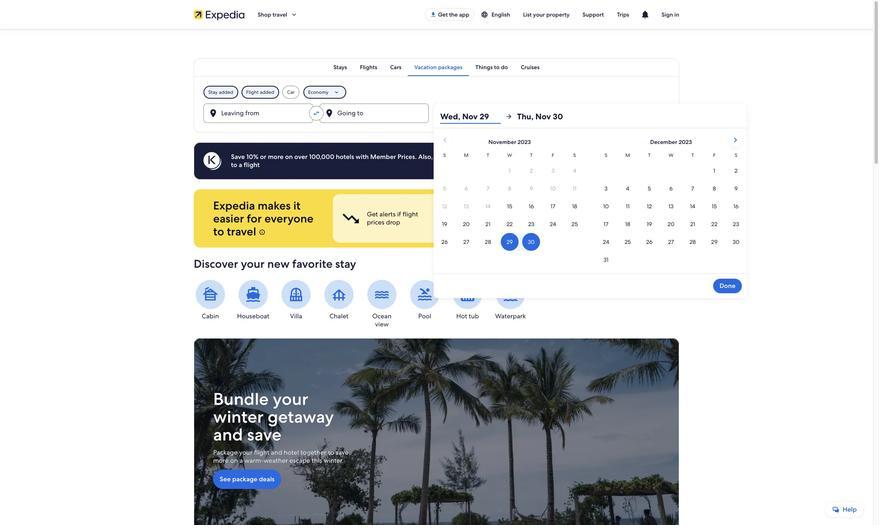 Task type: locate. For each thing, give the bounding box(es) containing it.
to inside bundle your winter getaway and save package your flight and hotel together to save more on a warm-weather escape this winter.
[[328, 449, 334, 457]]

0 vertical spatial hotel
[[560, 153, 575, 161]]

3 t from the left
[[648, 152, 651, 159]]

expedia
[[213, 198, 255, 213]]

1 f from the left
[[552, 152, 555, 159]]

favorite
[[292, 257, 333, 271]]

trips
[[617, 11, 630, 18]]

a inside bundle your winter getaway and save package your flight and hotel together to save more on a warm-weather escape this winter.
[[240, 457, 243, 465]]

a left the warm-
[[240, 457, 243, 465]]

rewards
[[625, 218, 648, 227]]

30 inside button
[[493, 112, 500, 121]]

get inside get alerts if flight prices drop
[[367, 210, 378, 219]]

1 vertical spatial bundle
[[213, 388, 269, 411]]

added for stay added
[[219, 89, 233, 96]]

0 horizontal spatial hotel
[[284, 449, 299, 457]]

1 vertical spatial more
[[213, 457, 229, 465]]

to left 10% on the top left
[[231, 161, 237, 169]]

travel left trailing image
[[273, 11, 287, 18]]

0 horizontal spatial on
[[230, 457, 238, 465]]

travel left xsmall image
[[227, 224, 256, 239]]

save inside save 10% or more on over 100,000 hotels with member prices. also, members save up to 30% when you add a hotel to a flight
[[464, 153, 478, 161]]

nov
[[463, 111, 478, 122], [536, 111, 551, 122], [452, 112, 464, 121], [479, 112, 491, 121]]

stays
[[334, 64, 347, 71]]

1 horizontal spatial 30
[[553, 111, 563, 122]]

to right this at the bottom of page
[[328, 449, 334, 457]]

flight inside bundle flight + hotel to save
[[505, 210, 521, 219]]

2 out of 3 element
[[449, 194, 559, 243]]

0 vertical spatial bundle
[[483, 210, 504, 219]]

over
[[295, 153, 308, 161]]

together
[[301, 449, 327, 457]]

hotel
[[560, 153, 575, 161], [528, 210, 543, 219], [284, 449, 299, 457]]

flight right 'if'
[[403, 210, 418, 219]]

1 horizontal spatial w
[[669, 152, 674, 159]]

2 horizontal spatial and
[[649, 210, 660, 219]]

get right download the app button "icon"
[[438, 11, 448, 18]]

ocean view
[[372, 312, 392, 329]]

hotel right add
[[560, 153, 575, 161]]

save 10% or more on over 100,000 hotels with member prices. also, members save up to 30% when you add a hotel to a flight
[[231, 153, 575, 169]]

sign in button
[[655, 5, 686, 24]]

1 vertical spatial get
[[367, 210, 378, 219]]

2 added from the left
[[260, 89, 274, 96]]

1 out of 3 element
[[333, 194, 444, 243]]

december
[[651, 138, 678, 146]]

to inside tab list
[[494, 64, 500, 71]]

1 horizontal spatial f
[[714, 152, 716, 159]]

s
[[444, 152, 446, 159], [574, 152, 576, 159], [605, 152, 608, 159], [735, 152, 738, 159]]

30 right "thu,"
[[553, 111, 563, 122]]

flight left +
[[505, 210, 521, 219]]

more up see
[[213, 457, 229, 465]]

1 horizontal spatial hotel
[[528, 210, 543, 219]]

1 added from the left
[[219, 89, 233, 96]]

added right the stay
[[219, 89, 233, 96]]

1 horizontal spatial m
[[626, 152, 630, 159]]

to
[[494, 64, 500, 71], [489, 153, 495, 161], [231, 161, 237, 169], [544, 210, 551, 219], [213, 224, 224, 239], [328, 449, 334, 457]]

0 horizontal spatial w
[[508, 152, 512, 159]]

1 vertical spatial on
[[230, 457, 238, 465]]

package
[[213, 449, 238, 457]]

on left the over on the top left of the page
[[285, 153, 293, 161]]

t down december 2023
[[692, 152, 694, 159]]

bundle inside bundle flight + hotel to save
[[483, 210, 504, 219]]

29
[[480, 111, 489, 122], [466, 112, 473, 121]]

0 horizontal spatial m
[[464, 152, 469, 159]]

1 horizontal spatial and
[[271, 449, 282, 457]]

your for discover
[[241, 257, 265, 271]]

2 w from the left
[[669, 152, 674, 159]]

travel
[[273, 11, 287, 18], [227, 224, 256, 239]]

hotel inside bundle your winter getaway and save package your flight and hotel together to save more on a warm-weather escape this winter.
[[284, 449, 299, 457]]

things to do
[[476, 64, 508, 71]]

stay added
[[208, 89, 233, 96]]

flight inside get alerts if flight prices drop
[[403, 210, 418, 219]]

w down november 2023
[[508, 152, 512, 159]]

on inside bundle your winter getaway and save package your flight and hotel together to save more on a warm-weather escape this winter.
[[230, 457, 238, 465]]

download the app button image
[[430, 11, 437, 18]]

2023 up when
[[518, 138, 531, 146]]

cruises
[[521, 64, 540, 71]]

flight up deals
[[254, 449, 270, 457]]

30 right '-'
[[493, 112, 500, 121]]

1 horizontal spatial 2023
[[679, 138, 692, 146]]

29 left '-'
[[466, 112, 473, 121]]

2 2023 from the left
[[679, 138, 692, 146]]

1 horizontal spatial travel
[[273, 11, 287, 18]]

expedia makes it easier for everyone to travel
[[213, 198, 314, 239]]

drop
[[386, 218, 400, 227]]

flight
[[244, 161, 260, 169], [403, 210, 418, 219], [505, 210, 521, 219], [254, 449, 270, 457]]

ocean view button
[[366, 280, 399, 329]]

save left up
[[464, 153, 478, 161]]

add
[[542, 153, 554, 161]]

villa button
[[280, 280, 313, 321]]

list your property
[[523, 11, 570, 18]]

houseboat button
[[237, 280, 270, 321]]

2023
[[518, 138, 531, 146], [679, 138, 692, 146]]

2 vertical spatial hotel
[[284, 449, 299, 457]]

cars
[[390, 64, 402, 71]]

more inside bundle your winter getaway and save package your flight and hotel together to save more on a warm-weather escape this winter.
[[213, 457, 229, 465]]

also,
[[419, 153, 433, 161]]

tub
[[469, 312, 479, 321]]

4 s from the left
[[735, 152, 738, 159]]

flights
[[360, 64, 378, 71]]

0 horizontal spatial and
[[213, 424, 243, 446]]

and right miles
[[649, 210, 660, 219]]

flight
[[246, 89, 259, 96]]

tab list
[[194, 58, 680, 76]]

30
[[553, 111, 563, 122], [493, 112, 500, 121]]

0 horizontal spatial more
[[213, 457, 229, 465]]

nov 29 - nov 30
[[452, 112, 500, 121]]

m
[[464, 152, 469, 159], [626, 152, 630, 159]]

2 f from the left
[[714, 152, 716, 159]]

0 vertical spatial get
[[438, 11, 448, 18]]

tab list containing stays
[[194, 58, 680, 76]]

on left the warm-
[[230, 457, 238, 465]]

bundle your winter getaway and save main content
[[0, 29, 874, 525]]

tab list inside the bundle your winter getaway and save "main content"
[[194, 58, 680, 76]]

to down expedia
[[213, 224, 224, 239]]

villa
[[290, 312, 302, 321]]

weather
[[264, 457, 288, 465]]

bundle inside bundle your winter getaway and save package your flight and hotel together to save more on a warm-weather escape this winter.
[[213, 388, 269, 411]]

to right +
[[544, 210, 551, 219]]

see package deals link
[[213, 470, 281, 489]]

shop travel
[[258, 11, 287, 18]]

bundle for your
[[213, 388, 269, 411]]

0 horizontal spatial get
[[367, 210, 378, 219]]

on inside save 10% or more on over 100,000 hotels with member prices. also, members save up to 30% when you add a hotel to a flight
[[285, 153, 293, 161]]

1 horizontal spatial added
[[260, 89, 274, 96]]

t down december
[[648, 152, 651, 159]]

cabin button
[[194, 280, 227, 321]]

1 horizontal spatial more
[[268, 153, 284, 161]]

more right or
[[268, 153, 284, 161]]

get
[[438, 11, 448, 18], [367, 210, 378, 219]]

0 vertical spatial travel
[[273, 11, 287, 18]]

bundle for flight
[[483, 210, 504, 219]]

view
[[375, 320, 389, 329]]

waterpark button
[[494, 280, 527, 321]]

3 s from the left
[[605, 152, 608, 159]]

1 w from the left
[[508, 152, 512, 159]]

0 horizontal spatial f
[[552, 152, 555, 159]]

2023 for november 2023
[[518, 138, 531, 146]]

new
[[267, 257, 290, 271]]

1 horizontal spatial on
[[285, 153, 293, 161]]

vacation
[[415, 64, 437, 71]]

1 horizontal spatial get
[[438, 11, 448, 18]]

added right flight
[[260, 89, 274, 96]]

property
[[547, 11, 570, 18]]

save right this at the bottom of page
[[336, 449, 349, 457]]

english button
[[475, 7, 517, 22]]

airline
[[613, 210, 631, 219]]

getaway
[[268, 406, 334, 428]]

flight left or
[[244, 161, 260, 169]]

sign
[[662, 11, 673, 18]]

2 m from the left
[[626, 152, 630, 159]]

t right when
[[530, 152, 533, 159]]

deals
[[259, 475, 275, 484]]

and right the warm-
[[271, 449, 282, 457]]

0 vertical spatial on
[[285, 153, 293, 161]]

hotel left together
[[284, 449, 299, 457]]

w down december 2023
[[669, 152, 674, 159]]

w
[[508, 152, 512, 159], [669, 152, 674, 159]]

hotel inside bundle flight + hotel to save
[[528, 210, 543, 219]]

1 2023 from the left
[[518, 138, 531, 146]]

1 m from the left
[[464, 152, 469, 159]]

m for december 2023
[[626, 152, 630, 159]]

save
[[231, 153, 245, 161]]

0 vertical spatial and
[[649, 210, 660, 219]]

29 right '-'
[[480, 111, 489, 122]]

your for bundle
[[273, 388, 308, 411]]

and up package
[[213, 424, 243, 446]]

to left "do"
[[494, 64, 500, 71]]

discover
[[194, 257, 238, 271]]

1 horizontal spatial bundle
[[483, 210, 504, 219]]

t right up
[[487, 152, 490, 159]]

get left alerts
[[367, 210, 378, 219]]

+
[[522, 210, 526, 219]]

30 inside "button"
[[553, 111, 563, 122]]

shop
[[258, 11, 271, 18]]

1 vertical spatial hotel
[[528, 210, 543, 219]]

0 horizontal spatial 2023
[[518, 138, 531, 146]]

english
[[492, 11, 511, 18]]

chalet button
[[323, 280, 356, 321]]

2023 right december
[[679, 138, 692, 146]]

2 horizontal spatial hotel
[[560, 153, 575, 161]]

0 horizontal spatial 30
[[493, 112, 500, 121]]

hot tub
[[457, 312, 479, 321]]

small image
[[481, 11, 489, 18]]

with
[[356, 153, 369, 161]]

0 horizontal spatial bundle
[[213, 388, 269, 411]]

0 horizontal spatial travel
[[227, 224, 256, 239]]

0 vertical spatial more
[[268, 153, 284, 161]]

waterpark
[[496, 312, 526, 321]]

vacation packages
[[415, 64, 463, 71]]

flights link
[[354, 58, 384, 76]]

hotel right +
[[528, 210, 543, 219]]

0 horizontal spatial added
[[219, 89, 233, 96]]

list your property link
[[517, 7, 576, 22]]

miles
[[632, 210, 648, 219]]

30%
[[496, 153, 510, 161]]

save left +
[[483, 218, 496, 227]]

sign in
[[662, 11, 680, 18]]

when
[[511, 153, 528, 161]]

things to do link
[[469, 58, 515, 76]]

a left 10% on the top left
[[239, 161, 242, 169]]

stays link
[[327, 58, 354, 76]]

communication center icon image
[[641, 10, 651, 19]]

your
[[533, 11, 545, 18], [241, 257, 265, 271], [273, 388, 308, 411], [239, 449, 252, 457]]

1 vertical spatial travel
[[227, 224, 256, 239]]



Task type: vqa. For each thing, say whether or not it's contained in the screenshot.
the More travel image
no



Task type: describe. For each thing, give the bounding box(es) containing it.
car
[[287, 89, 295, 96]]

travel inside dropdown button
[[273, 11, 287, 18]]

travel inside expedia makes it easier for everyone to travel
[[227, 224, 256, 239]]

escape
[[290, 457, 310, 465]]

travel sale activities deals image
[[194, 338, 680, 525]]

earn airline miles and one key rewards
[[598, 210, 660, 227]]

0 horizontal spatial 29
[[466, 112, 473, 121]]

list
[[523, 11, 532, 18]]

package
[[232, 475, 258, 484]]

w for november
[[508, 152, 512, 159]]

december 2023
[[651, 138, 692, 146]]

for
[[247, 211, 262, 226]]

done button
[[714, 279, 743, 293]]

see package deals
[[220, 475, 275, 484]]

economy
[[308, 89, 329, 96]]

2 vertical spatial and
[[271, 449, 282, 457]]

or
[[260, 153, 266, 161]]

wed, nov 29
[[441, 111, 489, 122]]

10%
[[247, 153, 259, 161]]

trailing image
[[291, 11, 298, 18]]

-
[[474, 112, 477, 121]]

100,000
[[309, 153, 335, 161]]

to right up
[[489, 153, 495, 161]]

get the app
[[438, 11, 470, 18]]

get alerts if flight prices drop
[[367, 210, 418, 227]]

2 s from the left
[[574, 152, 576, 159]]

thu, nov 30
[[517, 111, 563, 122]]

hot
[[457, 312, 468, 321]]

wed,
[[441, 111, 461, 122]]

bundle your winter getaway and save package your flight and hotel together to save more on a warm-weather escape this winter.
[[213, 388, 349, 465]]

see
[[220, 475, 231, 484]]

w for december
[[669, 152, 674, 159]]

3 out of 3 element
[[564, 194, 675, 243]]

support
[[583, 11, 604, 18]]

ocean
[[372, 312, 392, 321]]

prices
[[367, 218, 385, 227]]

stay
[[335, 257, 356, 271]]

1 horizontal spatial 29
[[480, 111, 489, 122]]

makes
[[258, 198, 291, 213]]

save inside bundle flight + hotel to save
[[483, 218, 496, 227]]

nov inside thu, nov 30 "button"
[[536, 111, 551, 122]]

get the app link
[[425, 8, 475, 21]]

1 s from the left
[[444, 152, 446, 159]]

this
[[312, 457, 322, 465]]

1 t from the left
[[487, 152, 490, 159]]

if
[[397, 210, 401, 219]]

prices.
[[398, 153, 417, 161]]

chalet
[[330, 312, 349, 321]]

alerts
[[380, 210, 396, 219]]

one
[[598, 218, 611, 227]]

easier
[[213, 211, 244, 226]]

support link
[[576, 7, 611, 22]]

pool
[[419, 312, 431, 321]]

next month image
[[731, 135, 741, 145]]

packages
[[438, 64, 463, 71]]

get for get the app
[[438, 11, 448, 18]]

economy button
[[304, 86, 346, 99]]

cars link
[[384, 58, 408, 76]]

nov inside wed, nov 29 button
[[463, 111, 478, 122]]

do
[[501, 64, 508, 71]]

to inside expedia makes it easier for everyone to travel
[[213, 224, 224, 239]]

cruises link
[[515, 58, 546, 76]]

members
[[435, 153, 463, 161]]

m for november 2023
[[464, 152, 469, 159]]

flight inside bundle your winter getaway and save package your flight and hotel together to save more on a warm-weather escape this winter.
[[254, 449, 270, 457]]

warm-
[[245, 457, 264, 465]]

app
[[459, 11, 470, 18]]

discover your new favorite stay
[[194, 257, 356, 271]]

a right add
[[555, 153, 559, 161]]

1 vertical spatial and
[[213, 424, 243, 446]]

hotels
[[336, 153, 354, 161]]

expedia logo image
[[194, 9, 245, 20]]

thu, nov 30 button
[[517, 109, 578, 124]]

previous month image
[[441, 135, 450, 145]]

more inside save 10% or more on over 100,000 hotels with member prices. also, members save up to 30% when you add a hotel to a flight
[[268, 153, 284, 161]]

bundle flight + hotel to save
[[483, 210, 551, 227]]

flight inside save 10% or more on over 100,000 hotels with member prices. also, members save up to 30% when you add a hotel to a flight
[[244, 161, 260, 169]]

nov 29 - nov 30 button
[[434, 104, 529, 123]]

winter.
[[324, 457, 344, 465]]

you
[[529, 153, 540, 161]]

to inside bundle flight + hotel to save
[[544, 210, 551, 219]]

save up the warm-
[[247, 424, 282, 446]]

it
[[294, 198, 301, 213]]

swap origin and destination values image
[[313, 110, 320, 117]]

things
[[476, 64, 493, 71]]

and inside 'earn airline miles and one key rewards'
[[649, 210, 660, 219]]

houseboat
[[237, 312, 270, 321]]

member
[[371, 153, 396, 161]]

trips link
[[611, 7, 636, 22]]

wed, nov 29 button
[[441, 109, 501, 124]]

key
[[613, 218, 623, 227]]

xsmall image
[[259, 229, 266, 236]]

winter
[[213, 406, 264, 428]]

vacation packages link
[[408, 58, 469, 76]]

your for list
[[533, 11, 545, 18]]

earn
[[598, 210, 611, 219]]

get for get alerts if flight prices drop
[[367, 210, 378, 219]]

up
[[479, 153, 487, 161]]

f for november 2023
[[552, 152, 555, 159]]

added for flight added
[[260, 89, 274, 96]]

hotel inside save 10% or more on over 100,000 hotels with member prices. also, members save up to 30% when you add a hotel to a flight
[[560, 153, 575, 161]]

2023 for december 2023
[[679, 138, 692, 146]]

november 2023
[[489, 138, 531, 146]]

2 t from the left
[[530, 152, 533, 159]]

thu,
[[517, 111, 534, 122]]

cabin
[[202, 312, 219, 321]]

4 t from the left
[[692, 152, 694, 159]]

everyone
[[265, 211, 314, 226]]

f for december 2023
[[714, 152, 716, 159]]

flight added
[[246, 89, 274, 96]]



